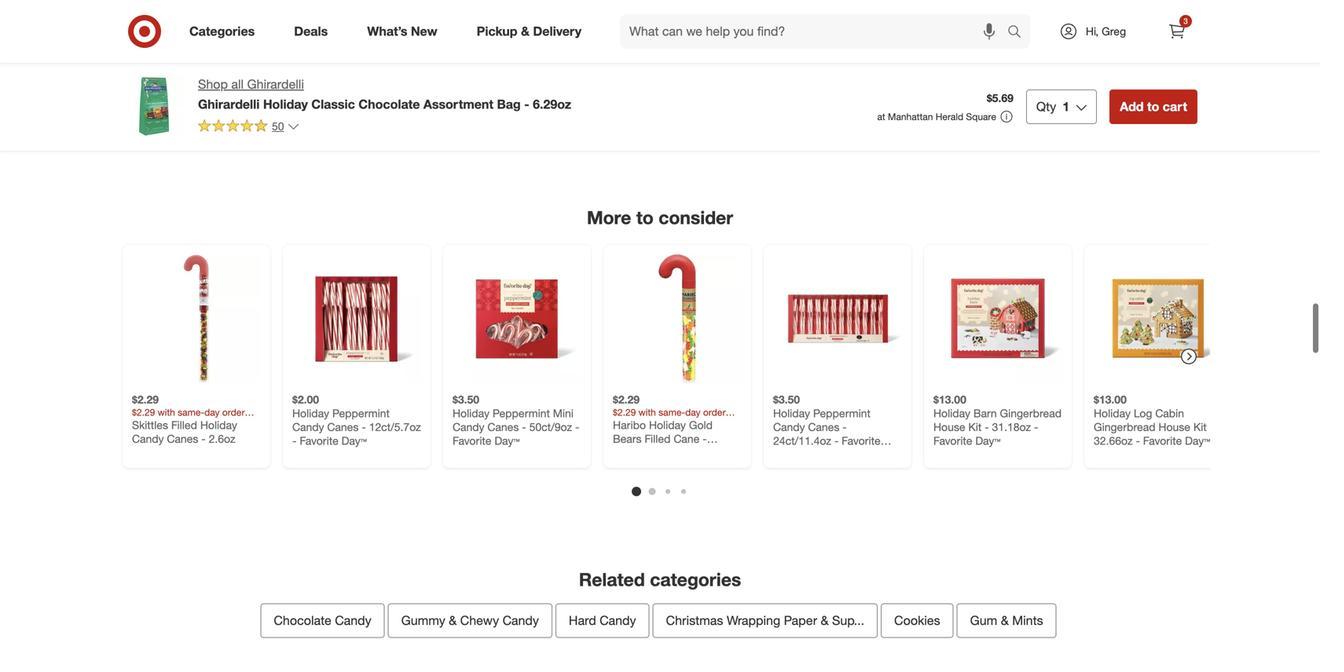 Task type: locate. For each thing, give the bounding box(es) containing it.
$13.00 holiday log cabin gingerbread house kit - 32.66oz - favorite day™
[[1094, 393, 1214, 448]]

milk
[[505, 21, 526, 35], [866, 21, 886, 35], [1147, 21, 1167, 35], [1010, 35, 1030, 48]]

& for pickup & delivery
[[521, 24, 530, 39]]

squares inside ghirardelli milk chocolate caramel squares - 6.38oz
[[1138, 35, 1179, 48]]

add for add to cart button underneath greg
[[1101, 78, 1119, 90]]

1 horizontal spatial $5.69
[[987, 91, 1014, 105]]

holiday barn gingerbread house kit - 31.18oz - favorite day™ image
[[934, 254, 1062, 383]]

2 edition from the left
[[973, 35, 1007, 48]]

kit left '31.18oz'
[[968, 420, 982, 434]]

1 peppermint from the left
[[332, 407, 390, 420]]

0 horizontal spatial $2.29
[[132, 393, 159, 407]]

add to cart button
[[132, 72, 197, 97], [292, 72, 357, 97], [1094, 72, 1159, 97], [1110, 90, 1198, 124]]

chocolate
[[1170, 21, 1220, 35], [192, 35, 243, 48], [292, 35, 343, 48], [773, 35, 824, 48], [934, 48, 984, 62], [359, 97, 420, 112], [274, 613, 331, 629]]

peppermint left the mini
[[493, 407, 550, 420]]

5 favorite from the left
[[1143, 434, 1182, 448]]

$13.00 left barn
[[934, 393, 966, 407]]

assortment inside $6.29 ghirardelli premium assortment chocolate squares bag - 5.91oz
[[132, 35, 189, 48]]

all
[[231, 77, 244, 92]]

cane
[[674, 432, 700, 446]]

4 favorite from the left
[[934, 434, 972, 448]]

kit inside '$13.00 holiday log cabin gingerbread house kit - 32.66oz - favorite day™'
[[1194, 420, 1207, 434]]

0 horizontal spatial gingerbread
[[1000, 407, 1062, 420]]

add to cart button down the 12.3oz
[[292, 72, 357, 97]]

squares right new
[[453, 35, 493, 48]]

peppermint for 24ct/11.4oz
[[813, 407, 871, 420]]

bag inside 'shop all ghirardelli ghirardelli holiday classic chocolate assortment bag - 6.29oz'
[[497, 97, 521, 112]]

milk inside ghirardelli milk chocolate caramel squares - 6.38oz
[[1147, 21, 1167, 35]]

favorite right 12ct/5.7oz
[[453, 434, 491, 448]]

canes inside $3.50 holiday peppermint mini candy canes - 50ct/9oz - favorite day™
[[488, 420, 519, 434]]

2 $2.29 from the left
[[613, 393, 640, 407]]

1 horizontal spatial peppermint
[[493, 407, 550, 420]]

favorite inside "$3.50 holiday peppermint candy canes - 24ct/11.4oz - favorite day™"
[[842, 434, 881, 448]]

$13.00 holiday barn gingerbread house kit - 31.18oz - favorite day™
[[934, 393, 1062, 448]]

limited
[[613, 35, 649, 48], [934, 35, 970, 48]]

assortment for minis
[[346, 35, 403, 48]]

ghirardelli inside ghirardelli milk chocolate caramel squares - 6.38oz
[[1094, 21, 1144, 35]]

15.96oz
[[543, 35, 581, 48]]

favorite inside "$2.00 holiday peppermint candy canes - 12ct/5.7oz - favorite day™"
[[300, 434, 339, 448]]

2 horizontal spatial assortment
[[423, 97, 493, 112]]

$2.00
[[292, 393, 319, 407]]

limited for assorted
[[613, 35, 649, 48]]

1 $13.00 from the left
[[934, 393, 966, 407]]

&
[[529, 21, 536, 35], [521, 24, 530, 39], [449, 613, 457, 629], [821, 613, 829, 629], [1001, 613, 1009, 629]]

what's
[[367, 24, 407, 39]]

peppermint inside $3.50 holiday peppermint mini candy canes - 50ct/9oz - favorite day™
[[493, 407, 550, 420]]

1 edition from the left
[[652, 35, 687, 48]]

new
[[411, 24, 437, 39]]

0 horizontal spatial peppermint
[[332, 407, 390, 420]]

6.38oz inside $5.69 ghirardelli holiday milk chocolate caramel squares - 6.38oz
[[824, 48, 857, 62]]

barn
[[974, 407, 997, 420]]

manhattan
[[888, 111, 933, 123]]

caramel
[[539, 21, 580, 35], [827, 35, 868, 48], [1094, 35, 1135, 48], [987, 48, 1028, 62]]

1 horizontal spatial $2.29
[[613, 393, 640, 407]]

holiday peppermint mini candy canes - 50ct/9oz - favorite day™ image
[[453, 254, 582, 383]]

1 horizontal spatial house
[[1159, 420, 1191, 434]]

$13.00 inside '$13.00 holiday log cabin gingerbread house kit - 32.66oz - favorite day™'
[[1094, 393, 1127, 407]]

2 horizontal spatial peppermint
[[813, 407, 871, 420]]

6.38oz
[[1189, 35, 1222, 48], [824, 48, 857, 62]]

gingerbread inside '$13.00 holiday log cabin gingerbread house kit - 32.66oz - favorite day™'
[[1094, 420, 1156, 434]]

$5.69 inside $5.69 ghirardelli holiday milk chocolate caramel squares - 6.38oz
[[773, 7, 800, 21]]

squares right assorted
[[690, 35, 730, 48]]

edition for caramel
[[973, 35, 1007, 48]]

ghirardelli inside ghirardelli minis chocolate assortment bag - 12.3oz
[[292, 21, 342, 35]]

squares left 1.06oz
[[934, 62, 974, 76]]

premium
[[185, 21, 229, 35]]

house inside '$13.00 holiday barn gingerbread house kit - 31.18oz - favorite day™'
[[934, 420, 965, 434]]

candy inside $3.50 holiday peppermint mini candy canes - 50ct/9oz - favorite day™
[[453, 420, 484, 434]]

$5.69 for $5.69 ghirardelli holiday milk chocolate caramel squares - 6.38oz
[[773, 7, 800, 21]]

0 horizontal spatial kit
[[968, 420, 982, 434]]

add to cart up the classic
[[299, 78, 350, 90]]

minis
[[345, 21, 371, 35]]

- inside ghirardelli minis chocolate assortment bag - 12.3oz
[[315, 48, 319, 62]]

- inside 'shop all ghirardelli ghirardelli holiday classic chocolate assortment bag - 6.29oz'
[[524, 97, 529, 112]]

day™ inside "$3.50 holiday peppermint candy canes - 24ct/11.4oz - favorite day™"
[[773, 448, 798, 462]]

caramel inside ghirardelli milk chocolate caramel squares - 6.38oz
[[1094, 35, 1135, 48]]

ghirardelli
[[132, 21, 182, 35], [292, 21, 342, 35], [453, 21, 502, 35], [613, 21, 663, 35], [773, 21, 823, 35], [934, 21, 983, 35], [1094, 21, 1144, 35], [247, 77, 304, 92], [198, 97, 260, 112]]

3 favorite from the left
[[842, 434, 881, 448]]

canes
[[327, 420, 359, 434], [488, 420, 519, 434], [808, 420, 840, 434], [167, 432, 198, 446]]

1 favorite from the left
[[300, 434, 339, 448]]

search
[[1000, 25, 1038, 41]]

day™ inside $3.50 holiday peppermint mini candy canes - 50ct/9oz - favorite day™
[[495, 434, 520, 448]]

2 peppermint from the left
[[493, 407, 550, 420]]

2 favorite from the left
[[453, 434, 491, 448]]

$2.29 up haribo
[[613, 393, 640, 407]]

$3.50 inside "$3.50 holiday peppermint candy canes - 24ct/11.4oz - favorite day™"
[[773, 393, 800, 407]]

what's new link
[[354, 14, 457, 49]]

1 horizontal spatial assortment
[[346, 35, 403, 48]]

peppermint right $2.00
[[332, 407, 390, 420]]

assortment
[[132, 35, 189, 48], [346, 35, 403, 48], [423, 97, 493, 112]]

hard
[[569, 613, 596, 629]]

filled
[[171, 418, 197, 432], [645, 432, 671, 446]]

2 limited from the left
[[934, 35, 970, 48]]

$13.00 inside '$13.00 holiday barn gingerbread house kit - 31.18oz - favorite day™'
[[934, 393, 966, 407]]

add to cart left shop
[[139, 78, 190, 90]]

& for gum & mints
[[1001, 613, 1009, 629]]

1 horizontal spatial filled
[[645, 432, 671, 446]]

what's new
[[367, 24, 437, 39]]

1 horizontal spatial 6.38oz
[[1189, 35, 1222, 48]]

squares down $6.29
[[132, 48, 173, 62]]

1 horizontal spatial limited
[[934, 35, 970, 48]]

milk inside ghirardelli milk & caramel squares xl bag - 15.96oz
[[505, 21, 526, 35]]

day™ inside "$2.00 holiday peppermint candy canes - 12ct/5.7oz - favorite day™"
[[342, 434, 367, 448]]

& inside ghirardelli milk & caramel squares xl bag - 15.96oz
[[529, 21, 536, 35]]

filled left cane
[[645, 432, 671, 446]]

house inside '$13.00 holiday log cabin gingerbread house kit - 32.66oz - favorite day™'
[[1159, 420, 1191, 434]]

$5.69 for $5.69
[[987, 91, 1014, 105]]

-
[[535, 35, 539, 48], [1182, 35, 1186, 48], [199, 48, 203, 62], [315, 48, 319, 62], [699, 48, 704, 62], [817, 48, 821, 62], [977, 62, 982, 76], [524, 97, 529, 112], [362, 420, 366, 434], [522, 420, 526, 434], [575, 420, 579, 434], [843, 420, 847, 434], [985, 420, 989, 434], [1034, 420, 1038, 434], [1210, 420, 1214, 434], [201, 432, 206, 446], [703, 432, 707, 446], [292, 434, 297, 448], [834, 434, 839, 448], [1136, 434, 1140, 448]]

squares inside $12.99 ghirardelli holiday limited edition squares assorted xl bag - 14.8oz
[[690, 35, 730, 48]]

edition left 14.8oz
[[652, 35, 687, 48]]

0 horizontal spatial xl
[[496, 35, 509, 48]]

ghirardelli inside $5.69 ghirardelli holiday milk chocolate caramel squares - 6.38oz
[[773, 21, 823, 35]]

1 horizontal spatial edition
[[973, 35, 1007, 48]]

limited down the $12.99
[[613, 35, 649, 48]]

holiday log cabin gingerbread house kit - 32.66oz - favorite day™ image
[[1094, 254, 1223, 383]]

chocolate inside $1.69 ghirardelli holiday limited edition milk chocolate caramel squares - 1.06oz
[[934, 48, 984, 62]]

at manhattan herald square
[[877, 111, 996, 123]]

holiday inside $5.69 ghirardelli holiday milk chocolate caramel squares - 6.38oz
[[826, 21, 863, 35]]

day™ inside '$13.00 holiday log cabin gingerbread house kit - 32.66oz - favorite day™'
[[1185, 434, 1210, 448]]

filled inside skittles filled holiday candy canes - 2.6oz
[[171, 418, 197, 432]]

filled inside haribo holiday gold bears filled cane - 2.53oz
[[645, 432, 671, 446]]

peppermint up 24ct/11.4oz
[[813, 407, 871, 420]]

$13.00
[[934, 393, 966, 407], [1094, 393, 1127, 407]]

1 horizontal spatial xl
[[661, 48, 674, 62]]

canes inside skittles filled holiday candy canes - 2.6oz
[[167, 432, 198, 446]]

house left barn
[[934, 420, 965, 434]]

1 vertical spatial $5.69
[[987, 91, 1014, 105]]

$2.29 for skittles
[[132, 393, 159, 407]]

0 horizontal spatial house
[[934, 420, 965, 434]]

bag inside ghirardelli milk & caramel squares xl bag - 15.96oz
[[512, 35, 532, 48]]

$2.29 up skittles
[[132, 393, 159, 407]]

add to cart down ghirardelli milk chocolate caramel squares - 6.38oz
[[1120, 99, 1187, 114]]

chocolate candy
[[274, 613, 371, 629]]

to
[[160, 78, 169, 90], [320, 78, 329, 90], [1121, 78, 1131, 90], [1147, 99, 1159, 114], [636, 207, 654, 229]]

kit inside '$13.00 holiday barn gingerbread house kit - 31.18oz - favorite day™'
[[968, 420, 982, 434]]

$13.00 left log
[[1094, 393, 1127, 407]]

canes inside "$2.00 holiday peppermint candy canes - 12ct/5.7oz - favorite day™"
[[327, 420, 359, 434]]

wrapping
[[727, 613, 780, 629]]

add right 1
[[1120, 99, 1144, 114]]

hard candy link
[[556, 604, 650, 639]]

0 horizontal spatial $3.50
[[453, 393, 479, 407]]

add down $6.29 ghirardelli premium assortment chocolate squares bag - 5.91oz at the top of page
[[139, 78, 157, 90]]

1 $3.50 from the left
[[453, 393, 479, 407]]

chocolate candy link
[[260, 604, 385, 639]]

edition up 1.06oz
[[973, 35, 1007, 48]]

- inside ghirardelli milk & caramel squares xl bag - 15.96oz
[[535, 35, 539, 48]]

add to cart
[[139, 78, 190, 90], [299, 78, 350, 90], [1101, 78, 1152, 90], [1120, 99, 1187, 114]]

0 horizontal spatial limited
[[613, 35, 649, 48]]

2 kit from the left
[[1194, 420, 1207, 434]]

gold
[[689, 418, 713, 432]]

1 house from the left
[[934, 420, 965, 434]]

limited down $1.69 at right top
[[934, 35, 970, 48]]

1 horizontal spatial $3.50
[[773, 393, 800, 407]]

0 horizontal spatial $5.69
[[773, 7, 800, 21]]

1 $2.29 from the left
[[132, 393, 159, 407]]

limited inside $1.69 ghirardelli holiday limited edition milk chocolate caramel squares - 1.06oz
[[934, 35, 970, 48]]

0 horizontal spatial edition
[[652, 35, 687, 48]]

0 horizontal spatial $13.00
[[934, 393, 966, 407]]

favorite down $2.00
[[300, 434, 339, 448]]

peppermint inside "$2.00 holiday peppermint candy canes - 12ct/5.7oz - favorite day™"
[[332, 407, 390, 420]]

cookies
[[894, 613, 940, 629]]

peppermint for -
[[493, 407, 550, 420]]

herald
[[936, 111, 963, 123]]

chocolate inside $6.29 ghirardelli premium assortment chocolate squares bag - 5.91oz
[[192, 35, 243, 48]]

holiday inside skittles filled holiday candy canes - 2.6oz
[[200, 418, 237, 432]]

assortment inside 'shop all ghirardelli ghirardelli holiday classic chocolate assortment bag - 6.29oz'
[[423, 97, 493, 112]]

favorite down cabin
[[1143, 434, 1182, 448]]

related
[[579, 569, 645, 591]]

limited for chocolate
[[934, 35, 970, 48]]

2 $13.00 from the left
[[1094, 393, 1127, 407]]

log
[[1134, 407, 1152, 420]]

3 peppermint from the left
[[813, 407, 871, 420]]

limited inside $12.99 ghirardelli holiday limited edition squares assorted xl bag - 14.8oz
[[613, 35, 649, 48]]

favorite left '31.18oz'
[[934, 434, 972, 448]]

candy
[[292, 420, 324, 434], [453, 420, 484, 434], [773, 420, 805, 434], [132, 432, 164, 446], [335, 613, 371, 629], [503, 613, 539, 629], [600, 613, 636, 629]]

6.38oz inside ghirardelli milk chocolate caramel squares - 6.38oz
[[1189, 35, 1222, 48]]

xl inside $12.99 ghirardelli holiday limited edition squares assorted xl bag - 14.8oz
[[661, 48, 674, 62]]

caramel inside $5.69 ghirardelli holiday milk chocolate caramel squares - 6.38oz
[[827, 35, 868, 48]]

squares inside $1.69 ghirardelli holiday limited edition milk chocolate caramel squares - 1.06oz
[[934, 62, 974, 76]]

assorted
[[613, 48, 658, 62]]

1 horizontal spatial kit
[[1194, 420, 1207, 434]]

$2.00 holiday peppermint candy canes - 12ct/5.7oz - favorite day™
[[292, 393, 421, 448]]

1 horizontal spatial gingerbread
[[1094, 420, 1156, 434]]

12ct/5.7oz
[[369, 420, 421, 434]]

holiday peppermint candy canes - 24ct/11.4oz - favorite day™ image
[[773, 254, 902, 383]]

add up the classic
[[299, 78, 317, 90]]

house right log
[[1159, 420, 1191, 434]]

square
[[966, 111, 996, 123]]

holiday inside '$13.00 holiday barn gingerbread house kit - 31.18oz - favorite day™'
[[934, 407, 970, 420]]

$2.29
[[132, 393, 159, 407], [613, 393, 640, 407]]

christmas wrapping paper & sup...
[[666, 613, 864, 629]]

peppermint
[[332, 407, 390, 420], [493, 407, 550, 420], [813, 407, 871, 420]]

0 vertical spatial $5.69
[[773, 7, 800, 21]]

add
[[139, 78, 157, 90], [299, 78, 317, 90], [1101, 78, 1119, 90], [1120, 99, 1144, 114]]

0 horizontal spatial assortment
[[132, 35, 189, 48]]

2 house from the left
[[1159, 420, 1191, 434]]

skittles filled holiday candy canes - 2.6oz image
[[132, 254, 261, 383]]

$5.69
[[773, 7, 800, 21], [987, 91, 1014, 105]]

to down ghirardelli milk chocolate caramel squares - 6.38oz
[[1147, 99, 1159, 114]]

peppermint inside "$3.50 holiday peppermint candy canes - 24ct/11.4oz - favorite day™"
[[813, 407, 871, 420]]

caramel inside $1.69 ghirardelli holiday limited edition milk chocolate caramel squares - 1.06oz
[[987, 48, 1028, 62]]

$13.00 for holiday barn gingerbread house kit - 31.18oz - favorite day™
[[934, 393, 966, 407]]

gum & mints link
[[957, 604, 1057, 639]]

12.3oz
[[322, 48, 355, 62]]

1 horizontal spatial $13.00
[[1094, 393, 1127, 407]]

1.06oz
[[985, 62, 1018, 76]]

pickup & delivery
[[477, 24, 582, 39]]

2 $3.50 from the left
[[773, 393, 800, 407]]

squares right 14.8oz
[[773, 48, 814, 62]]

canes inside "$3.50 holiday peppermint candy canes - 24ct/11.4oz - favorite day™"
[[808, 420, 840, 434]]

to left shop
[[160, 78, 169, 90]]

ghirardelli inside ghirardelli milk & caramel squares xl bag - 15.96oz
[[453, 21, 502, 35]]

haribo holiday gold bears filled cane - 2.53oz
[[613, 418, 713, 460]]

edition inside $1.69 ghirardelli holiday limited edition milk chocolate caramel squares - 1.06oz
[[973, 35, 1007, 48]]

favorite right 24ct/11.4oz
[[842, 434, 881, 448]]

ghirardelli inside $1.69 ghirardelli holiday limited edition milk chocolate caramel squares - 1.06oz
[[934, 21, 983, 35]]

1 kit from the left
[[968, 420, 982, 434]]

$3.50 inside $3.50 holiday peppermint mini candy canes - 50ct/9oz - favorite day™
[[453, 393, 479, 407]]

gum & mints
[[970, 613, 1043, 629]]

squares
[[453, 35, 493, 48], [690, 35, 730, 48], [1138, 35, 1179, 48], [132, 48, 173, 62], [773, 48, 814, 62], [934, 62, 974, 76]]

squares inside $5.69 ghirardelli holiday milk chocolate caramel squares - 6.38oz
[[773, 48, 814, 62]]

holiday inside '$13.00 holiday log cabin gingerbread house kit - 32.66oz - favorite day™'
[[1094, 407, 1131, 420]]

1 limited from the left
[[613, 35, 649, 48]]

haribo holiday gold bears filled cane - 2.53oz image
[[613, 254, 742, 383]]

0 horizontal spatial filled
[[171, 418, 197, 432]]

add down hi, greg
[[1101, 78, 1119, 90]]

kit right cabin
[[1194, 420, 1207, 434]]

$12.99
[[613, 7, 646, 21]]

xl inside ghirardelli milk & caramel squares xl bag - 15.96oz
[[496, 35, 509, 48]]

assortment for ghirardelli
[[132, 35, 189, 48]]

favorite
[[300, 434, 339, 448], [453, 434, 491, 448], [842, 434, 881, 448], [934, 434, 972, 448], [1143, 434, 1182, 448]]

add for add to cart button underneath ghirardelli milk chocolate caramel squares - 6.38oz
[[1120, 99, 1144, 114]]

edition inside $12.99 ghirardelli holiday limited edition squares assorted xl bag - 14.8oz
[[652, 35, 687, 48]]

chocolate inside ghirardelli milk chocolate caramel squares - 6.38oz
[[1170, 21, 1220, 35]]

gingerbread
[[1000, 407, 1062, 420], [1094, 420, 1156, 434]]

assortment inside ghirardelli minis chocolate assortment bag - 12.3oz
[[346, 35, 403, 48]]

0 horizontal spatial 6.38oz
[[824, 48, 857, 62]]

filled right skittles
[[171, 418, 197, 432]]

squares right greg
[[1138, 35, 1179, 48]]

- inside skittles filled holiday candy canes - 2.6oz
[[201, 432, 206, 446]]



Task type: describe. For each thing, give the bounding box(es) containing it.
14.8oz
[[707, 48, 740, 62]]

hi, greg
[[1086, 24, 1126, 38]]

bag inside $6.29 ghirardelli premium assortment chocolate squares bag - 5.91oz
[[176, 48, 196, 62]]

2.53oz
[[613, 446, 646, 460]]

gingerbread inside '$13.00 holiday barn gingerbread house kit - 31.18oz - favorite day™'
[[1000, 407, 1062, 420]]

add for add to cart button underneath the 12.3oz
[[299, 78, 317, 90]]

favorite inside '$13.00 holiday barn gingerbread house kit - 31.18oz - favorite day™'
[[934, 434, 972, 448]]

canes for 2.6oz
[[167, 432, 198, 446]]

add to cart down greg
[[1101, 78, 1152, 90]]

qty
[[1036, 99, 1056, 114]]

to up the classic
[[320, 78, 329, 90]]

cookies link
[[881, 604, 954, 639]]

sup...
[[832, 613, 864, 629]]

chocolate inside 'shop all ghirardelli ghirardelli holiday classic chocolate assortment bag - 6.29oz'
[[359, 97, 420, 112]]

christmas
[[666, 613, 723, 629]]

add to cart button down greg
[[1094, 72, 1159, 97]]

bears
[[613, 432, 642, 446]]

more to consider
[[587, 207, 733, 229]]

6.29oz
[[533, 97, 571, 112]]

categories
[[189, 24, 255, 39]]

christmas wrapping paper & sup... link
[[653, 604, 878, 639]]

1
[[1063, 99, 1070, 114]]

- inside ghirardelli milk chocolate caramel squares - 6.38oz
[[1182, 35, 1186, 48]]

31.18oz
[[992, 420, 1031, 434]]

holiday inside $12.99 ghirardelli holiday limited edition squares assorted xl bag - 14.8oz
[[666, 21, 703, 35]]

chocolate inside chocolate candy link
[[274, 613, 331, 629]]

squares inside $6.29 ghirardelli premium assortment chocolate squares bag - 5.91oz
[[132, 48, 173, 62]]

milk inside $1.69 ghirardelli holiday limited edition milk chocolate caramel squares - 1.06oz
[[1010, 35, 1030, 48]]

gummy & chewy candy link
[[388, 604, 552, 639]]

gummy
[[401, 613, 445, 629]]

& for gummy & chewy candy
[[449, 613, 457, 629]]

edition for xl
[[652, 35, 687, 48]]

What can we help you find? suggestions appear below search field
[[620, 14, 1011, 49]]

delivery
[[533, 24, 582, 39]]

holiday inside $3.50 holiday peppermint mini candy canes - 50ct/9oz - favorite day™
[[453, 407, 490, 420]]

holiday inside "$2.00 holiday peppermint candy canes - 12ct/5.7oz - favorite day™"
[[292, 407, 329, 420]]

chewy
[[460, 613, 499, 629]]

bag inside ghirardelli minis chocolate assortment bag - 12.3oz
[[292, 48, 312, 62]]

$5.69 ghirardelli holiday milk chocolate caramel squares - 6.38oz
[[773, 7, 886, 62]]

milk inside $5.69 ghirardelli holiday milk chocolate caramel squares - 6.38oz
[[866, 21, 886, 35]]

gum
[[970, 613, 997, 629]]

candy inside "$3.50 holiday peppermint candy canes - 24ct/11.4oz - favorite day™"
[[773, 420, 805, 434]]

squares inside ghirardelli milk & caramel squares xl bag - 15.96oz
[[453, 35, 493, 48]]

holiday inside 'shop all ghirardelli ghirardelli holiday classic chocolate assortment bag - 6.29oz'
[[263, 97, 308, 112]]

deals
[[294, 24, 328, 39]]

greg
[[1102, 24, 1126, 38]]

at
[[877, 111, 885, 123]]

holiday inside haribo holiday gold bears filled cane - 2.53oz
[[649, 418, 686, 432]]

24ct/11.4oz
[[773, 434, 831, 448]]

favorite inside $3.50 holiday peppermint mini candy canes - 50ct/9oz - favorite day™
[[453, 434, 491, 448]]

32.66oz
[[1094, 434, 1133, 448]]

canes for 12ct/5.7oz
[[327, 420, 359, 434]]

$6.29
[[132, 7, 159, 21]]

$3.50 holiday peppermint mini candy canes - 50ct/9oz - favorite day™
[[453, 393, 579, 448]]

$3.50 holiday peppermint candy canes - 24ct/11.4oz - favorite day™
[[773, 393, 881, 462]]

consider
[[659, 207, 733, 229]]

50ct/9oz
[[529, 420, 572, 434]]

candy inside "$2.00 holiday peppermint candy canes - 12ct/5.7oz - favorite day™"
[[292, 420, 324, 434]]

ghirardelli inside $6.29 ghirardelli premium assortment chocolate squares bag - 5.91oz
[[132, 21, 182, 35]]

$13.00 for holiday log cabin gingerbread house kit - 32.66oz - favorite day™
[[1094, 393, 1127, 407]]

candy inside skittles filled holiday candy canes - 2.6oz
[[132, 432, 164, 446]]

holiday inside $1.69 ghirardelli holiday limited edition milk chocolate caramel squares - 1.06oz
[[986, 21, 1023, 35]]

paper
[[784, 613, 817, 629]]

$1.69
[[934, 7, 960, 21]]

mini
[[553, 407, 574, 420]]

$6.29 ghirardelli premium assortment chocolate squares bag - 5.91oz
[[132, 7, 243, 62]]

day™ inside '$13.00 holiday barn gingerbread house kit - 31.18oz - favorite day™'
[[975, 434, 1001, 448]]

- inside $6.29 ghirardelli premium assortment chocolate squares bag - 5.91oz
[[199, 48, 203, 62]]

qty 1
[[1036, 99, 1070, 114]]

categories
[[650, 569, 741, 591]]

categories link
[[176, 14, 274, 49]]

classic
[[311, 97, 355, 112]]

to right more
[[636, 207, 654, 229]]

caramel inside ghirardelli milk & caramel squares xl bag - 15.96oz
[[539, 21, 580, 35]]

$2.29 for haribo
[[613, 393, 640, 407]]

3
[[1184, 16, 1188, 26]]

3 link
[[1160, 14, 1194, 49]]

gummy & chewy candy
[[401, 613, 539, 629]]

ghirardelli milk chocolate caramel squares - 6.38oz link
[[1094, 0, 1223, 48]]

peppermint for 12ct/5.7oz
[[332, 407, 390, 420]]

holiday peppermint candy canes - 12ct/5.7oz - favorite day™ image
[[292, 254, 421, 383]]

ghirardelli milk & caramel squares xl bag - 15.96oz link
[[453, 0, 582, 48]]

hard candy
[[569, 613, 636, 629]]

related categories
[[579, 569, 741, 591]]

chocolate inside ghirardelli minis chocolate assortment bag - 12.3oz
[[292, 35, 343, 48]]

ghirardelli inside $12.99 ghirardelli holiday limited edition squares assorted xl bag - 14.8oz
[[613, 21, 663, 35]]

pickup & delivery link
[[463, 14, 601, 49]]

canes for 24ct/11.4oz
[[808, 420, 840, 434]]

bag inside $12.99 ghirardelli holiday limited edition squares assorted xl bag - 14.8oz
[[677, 48, 696, 62]]

to down greg
[[1121, 78, 1131, 90]]

ghirardelli milk chocolate caramel squares - 6.38oz
[[1094, 21, 1222, 48]]

$3.50 for holiday peppermint mini candy canes - 50ct/9oz - favorite day™
[[453, 393, 479, 407]]

skittles filled holiday candy canes - 2.6oz
[[132, 418, 237, 446]]

2.6oz
[[209, 432, 235, 446]]

skittles
[[132, 418, 168, 432]]

deals link
[[281, 14, 348, 49]]

ghirardelli minis chocolate assortment bag - 12.3oz link
[[292, 0, 421, 62]]

add to cart button left shop
[[132, 72, 197, 97]]

- inside $5.69 ghirardelli holiday milk chocolate caramel squares - 6.38oz
[[817, 48, 821, 62]]

shop all ghirardelli ghirardelli holiday classic chocolate assortment bag - 6.29oz
[[198, 77, 571, 112]]

- inside haribo holiday gold bears filled cane - 2.53oz
[[703, 432, 707, 446]]

chocolate inside $5.69 ghirardelli holiday milk chocolate caramel squares - 6.38oz
[[773, 35, 824, 48]]

$3.50 for holiday peppermint candy canes - 24ct/11.4oz - favorite day™
[[773, 393, 800, 407]]

5.91oz
[[206, 48, 239, 62]]

$12.99 ghirardelli holiday limited edition squares assorted xl bag - 14.8oz
[[613, 7, 740, 62]]

hi,
[[1086, 24, 1099, 38]]

- inside $12.99 ghirardelli holiday limited edition squares assorted xl bag - 14.8oz
[[699, 48, 704, 62]]

$1.69 ghirardelli holiday limited edition milk chocolate caramel squares - 1.06oz
[[934, 7, 1030, 76]]

ghirardelli milk & caramel squares xl bag - 15.96oz
[[453, 21, 581, 48]]

haribo
[[613, 418, 646, 432]]

mints
[[1012, 613, 1043, 629]]

cabin
[[1155, 407, 1184, 420]]

add to cart button down ghirardelli milk chocolate caramel squares - 6.38oz
[[1110, 90, 1198, 124]]

pickup
[[477, 24, 518, 39]]

add for add to cart button on the left of shop
[[139, 78, 157, 90]]

50 link
[[198, 119, 300, 137]]

shop
[[198, 77, 228, 92]]

image of ghirardelli holiday classic chocolate assortment bag - 6.29oz image
[[123, 75, 185, 138]]

holiday inside "$3.50 holiday peppermint candy canes - 24ct/11.4oz - favorite day™"
[[773, 407, 810, 420]]

- inside $1.69 ghirardelli holiday limited edition milk chocolate caramel squares - 1.06oz
[[977, 62, 982, 76]]

favorite inside '$13.00 holiday log cabin gingerbread house kit - 32.66oz - favorite day™'
[[1143, 434, 1182, 448]]



Task type: vqa. For each thing, say whether or not it's contained in the screenshot.


